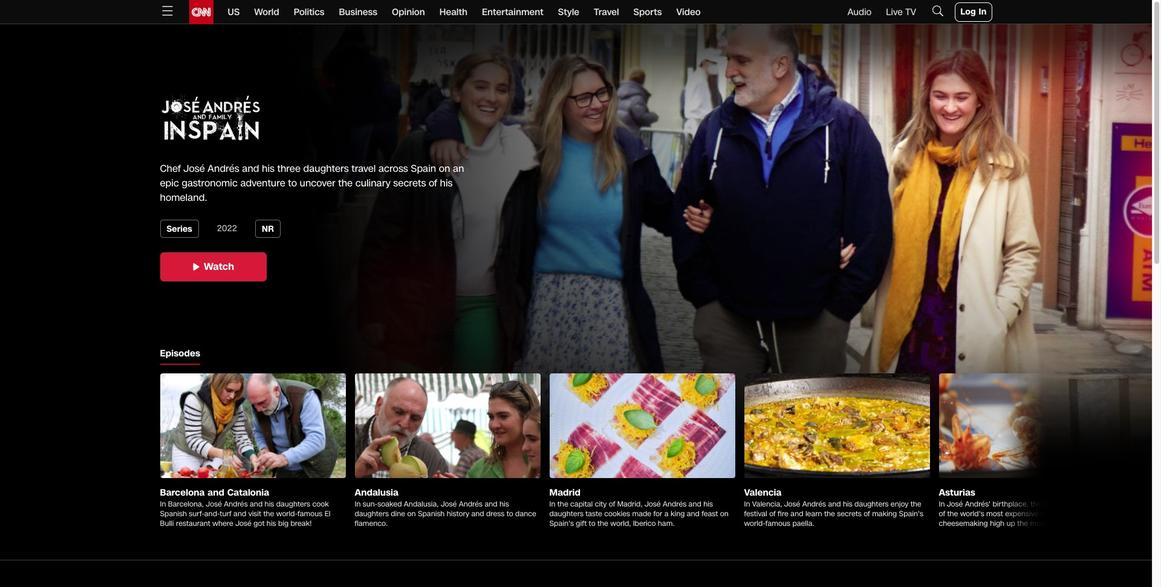 Task type: vqa. For each thing, say whether or not it's contained in the screenshot.
leftmost the secrets
yes



Task type: describe. For each thing, give the bounding box(es) containing it.
travel
[[352, 161, 376, 175]]

dine
[[391, 509, 406, 518]]

andalusia
[[355, 486, 399, 498]]

in inside barcelona and catalonia in barcelona, josé andrés and his daughters cook spanish surf-and-turf and visit the world-famous el bulli restaurant where josé got his big break!
[[160, 499, 166, 509]]

turf
[[220, 509, 232, 518]]

daughters inside chef josé andrés and his three daughters travel across spain on an epic gastronomic adventure to uncover the culinary secrets of his homeland.
[[304, 161, 349, 175]]

audio link
[[848, 6, 872, 18]]

andrés inside chef josé andrés and his three daughters travel across spain on an epic gastronomic adventure to uncover the culinary secrets of his homeland.
[[208, 161, 240, 175]]

world link
[[254, 0, 279, 24]]

made
[[633, 509, 652, 518]]

business link
[[339, 0, 378, 24]]

down
[[1087, 499, 1106, 509]]

famous inside barcelona and catalonia in barcelona, josé andrés and his daughters cook spanish surf-and-turf and visit the world-famous el bulli restaurant where josé got his big break!
[[298, 509, 323, 518]]

the down madrid
[[558, 499, 569, 509]]

the inside barcelona and catalonia in barcelona, josé andrés and his daughters cook spanish surf-and-turf and visit the world-famous el bulli restaurant where josé got his big break!
[[264, 509, 274, 518]]

world- inside barcelona and catalonia in barcelona, josé andrés and his daughters cook spanish surf-and-turf and visit the world-famous el bulli restaurant where josé got his big break!
[[276, 509, 298, 518]]

on inside andalusia in sun-soaked andalusia, josé andrés and his daughters dine on spanish history and dress to dance flamenco.
[[408, 509, 416, 518]]

search icon image
[[931, 3, 946, 18]]

watch
[[201, 259, 234, 273]]

politics
[[294, 6, 325, 18]]

homeland.
[[160, 190, 207, 204]]

most
[[987, 509, 1004, 518]]

valencia
[[745, 486, 782, 498]]

style
[[558, 6, 580, 18]]

his inside the madrid in the capital city of madrid, josé andrés and his daughters taste cookies made for a king and feast on spain's gift to the world, iberico ham.
[[704, 499, 713, 509]]

history
[[447, 509, 470, 518]]

hosts josã©, carlota & inã©s andrã©s buying vegetables at a market in andalucia. image
[[355, 373, 541, 478]]

video link
[[677, 0, 701, 24]]

flamenco.
[[355, 518, 388, 528]]

health link
[[440, 0, 468, 24]]

log in link
[[956, 2, 993, 22]]

and right the learn
[[829, 499, 842, 509]]

taste
[[586, 509, 603, 518]]

valencia in valencia, josé andrés and his daughters enjoy the festival of fire and learn the secrets of making spain's world-famous paella.
[[745, 486, 924, 528]]

opinion
[[392, 6, 425, 18]]

to inside andalusia in sun-soaked andalusia, josé andrés and his daughters dine on spanish history and dress to dance flamenco.
[[507, 509, 514, 518]]

ham.
[[658, 518, 675, 528]]

open menu icon image
[[160, 3, 175, 18]]

tv
[[906, 6, 917, 18]]

world's
[[961, 509, 985, 518]]

one
[[1108, 499, 1120, 509]]

expensive
[[1006, 509, 1039, 518]]

andrés inside andalusia in sun-soaked andalusia, josé andrés and his daughters dine on spanish history and dress to dance flamenco.
[[459, 499, 483, 509]]

his inside andalusia in sun-soaked andalusia, josé andrés and his daughters dine on spanish history and dress to dance flamenco.
[[500, 499, 509, 509]]

family
[[1044, 499, 1064, 509]]

chef josé andrés and his three daughters travel across spain on an epic gastronomic adventure to uncover the culinary secrets of his homeland.
[[160, 161, 464, 204]]

andalusia in sun-soaked andalusia, josé andrés and his daughters dine on spanish history and dress to dance flamenco.
[[355, 486, 537, 528]]

business
[[339, 6, 378, 18]]

video
[[677, 6, 701, 18]]

us
[[228, 6, 240, 18]]

watch button
[[160, 252, 267, 281]]

making
[[873, 509, 898, 518]]

for
[[654, 509, 663, 518]]

mountains.
[[1031, 518, 1068, 528]]

restaurant
[[176, 518, 210, 528]]

the right enjoy
[[911, 499, 922, 509]]

the right the learn
[[825, 509, 836, 518]]

up
[[1007, 518, 1016, 528]]

spain's inside the madrid in the capital city of madrid, josé andrés and his daughters taste cookies made for a king and feast on spain's gift to the world, iberico ham.
[[550, 518, 574, 528]]

enjoy
[[891, 499, 909, 509]]

andrés'
[[966, 499, 991, 509]]

and up and-
[[208, 486, 224, 498]]

spain
[[411, 161, 436, 175]]

of inside the madrid in the capital city of madrid, josé andrés and his daughters taste cookies made for a king and feast on spain's gift to the world, iberico ham.
[[609, 499, 616, 509]]

practices
[[1085, 509, 1116, 518]]

of left making
[[864, 509, 871, 518]]

2022
[[217, 222, 237, 234]]

where
[[213, 518, 234, 528]]

the left 'world's'
[[948, 509, 959, 518]]

and right history
[[485, 499, 498, 509]]

his inside valencia in valencia, josé andrés and his daughters enjoy the festival of fire and learn the secrets of making spain's world-famous paella.
[[844, 499, 853, 509]]

live
[[887, 6, 903, 18]]

audio
[[848, 6, 872, 18]]

barcelona
[[160, 486, 205, 498]]

style link
[[558, 0, 580, 24]]

josé inside asturias in josé andrés' birthplace, the family hunts down one of the world's most expensive seafood and practices cheesemaking high up the mountains.
[[948, 499, 964, 509]]

a
[[665, 509, 669, 518]]

surf-
[[189, 509, 204, 518]]

city
[[595, 499, 607, 509]]

an
[[453, 161, 464, 175]]

daughters inside valencia in valencia, josé andrés and his daughters enjoy the festival of fire and learn the secrets of making spain's world-famous paella.
[[855, 499, 889, 509]]

madrid
[[550, 486, 581, 498]]

sports
[[634, 6, 662, 18]]

daughters inside barcelona and catalonia in barcelona, josé andrés and his daughters cook spanish surf-and-turf and visit the world-famous el bulli restaurant where josé got his big break!
[[276, 499, 310, 509]]



Task type: locate. For each thing, give the bounding box(es) containing it.
log
[[961, 6, 977, 18]]

andrés inside barcelona and catalonia in barcelona, josé andrés and his daughters cook spanish surf-and-turf and visit the world-famous el bulli restaurant where josé got his big break!
[[224, 499, 248, 509]]

andrés left dress
[[459, 499, 483, 509]]

gift
[[576, 518, 587, 528]]

josé inside valencia in valencia, josé andrés and his daughters enjoy the festival of fire and learn the secrets of making spain's world-famous paella.
[[785, 499, 801, 509]]

spanish down barcelona
[[160, 509, 187, 518]]

the left the family
[[1031, 499, 1042, 509]]

spain's left gift
[[550, 518, 574, 528]]

in inside asturias in josé andrés' birthplace, the family hunts down one of the world's most expensive seafood and practices cheesemaking high up the mountains.
[[940, 499, 946, 509]]

josé inside chef josé andrés and his three daughters travel across spain on an epic gastronomic adventure to uncover the culinary secrets of his homeland.
[[184, 161, 205, 175]]

culinary
[[356, 176, 391, 190]]

0 horizontal spatial famous
[[298, 509, 323, 518]]

andrés up paella.
[[803, 499, 827, 509]]

big
[[278, 518, 289, 528]]

world- inside valencia in valencia, josé andrés and his daughters enjoy the festival of fire and learn the secrets of making spain's world-famous paella.
[[745, 518, 766, 528]]

learn
[[806, 509, 823, 518]]

us link
[[228, 0, 240, 24]]

the
[[338, 176, 353, 190], [558, 499, 569, 509], [911, 499, 922, 509], [1031, 499, 1042, 509], [264, 509, 274, 518], [825, 509, 836, 518], [948, 509, 959, 518], [598, 518, 609, 528], [1018, 518, 1029, 528]]

title 2443897, cut logo, cut type white image
[[160, 92, 478, 143]]

title 2443898, cut r16x9 cut type default image
[[160, 373, 346, 478]]

1 spanish from the left
[[160, 509, 187, 518]]

josé inside andalusia in sun-soaked andalusia, josé andrés and his daughters dine on spanish history and dress to dance flamenco.
[[441, 499, 457, 509]]

josé down asturias
[[948, 499, 964, 509]]

1 vertical spatial secrets
[[838, 509, 862, 518]]

of
[[429, 176, 438, 190], [609, 499, 616, 509], [770, 509, 776, 518], [864, 509, 871, 518], [940, 509, 946, 518]]

asturias
[[940, 486, 976, 498]]

on right dine
[[408, 509, 416, 518]]

daughters left enjoy
[[855, 499, 889, 509]]

dress
[[487, 509, 505, 518]]

in inside valencia in valencia, josé andrés and his daughters enjoy the festival of fire and learn the secrets of making spain's world-famous paella.
[[745, 499, 751, 509]]

josé right the surf-
[[206, 499, 222, 509]]

in right log
[[979, 6, 987, 18]]

daughters
[[304, 161, 349, 175], [276, 499, 310, 509], [855, 499, 889, 509], [355, 509, 389, 518], [550, 509, 584, 518]]

to down three
[[288, 176, 297, 190]]

spain's inside valencia in valencia, josé andrés and his daughters enjoy the festival of fire and learn the secrets of making spain's world-famous paella.
[[900, 509, 924, 518]]

dance
[[516, 509, 537, 518]]

capital
[[571, 499, 593, 509]]

daughters up uncover
[[304, 161, 349, 175]]

0 vertical spatial secrets
[[394, 176, 426, 190]]

valencia,
[[753, 499, 783, 509]]

in down asturias
[[940, 499, 946, 509]]

fire
[[778, 509, 789, 518]]

daughters down the andalusia
[[355, 509, 389, 518]]

spanish inside andalusia in sun-soaked andalusia, josé andrés and his daughters dine on spanish history and dress to dance flamenco.
[[418, 509, 445, 518]]

in for andalusia
[[355, 499, 361, 509]]

soaked
[[378, 499, 402, 509]]

cookies
[[605, 509, 631, 518]]

birthplace,
[[993, 499, 1029, 509]]

barcelona and catalonia in barcelona, josé andrés and his daughters cook spanish surf-and-turf and visit the world-famous el bulli restaurant where josé got his big break!
[[160, 486, 331, 528]]

in inside the madrid in the capital city of madrid, josé andrés and his daughters taste cookies made for a king and feast on spain's gift to the world, iberico ham.
[[550, 499, 556, 509]]

seafood paella, in valencia, as seen on  josã© andrã©s and family in spain. image
[[745, 373, 930, 478]]

of inside chef josé andrés and his three daughters travel across spain on an epic gastronomic adventure to uncover the culinary secrets of his homeland.
[[429, 176, 438, 190]]

josé up gastronomic
[[184, 161, 205, 175]]

secrets down spain
[[394, 176, 426, 190]]

sports link
[[634, 0, 662, 24]]

and right turf
[[234, 509, 246, 518]]

episodes button
[[160, 346, 200, 361]]

across
[[379, 161, 408, 175]]

on inside chef josé andrés and his three daughters travel across spain on an epic gastronomic adventure to uncover the culinary secrets of his homeland.
[[439, 161, 451, 175]]

secrets inside chef josé andrés and his three daughters travel across spain on an epic gastronomic adventure to uncover the culinary secrets of his homeland.
[[394, 176, 426, 190]]

entertainment link
[[482, 0, 544, 24]]

josé up paella.
[[785, 499, 801, 509]]

0 horizontal spatial spanish
[[160, 509, 187, 518]]

1 horizontal spatial on
[[439, 161, 451, 175]]

on inside the madrid in the capital city of madrid, josé andrés and his daughters taste cookies made for a king and feast on spain's gift to the world, iberico ham.
[[721, 509, 729, 518]]

got
[[254, 518, 265, 528]]

1 horizontal spatial secrets
[[838, 509, 862, 518]]

the inside chef josé andrés and his three daughters travel across spain on an epic gastronomic adventure to uncover the culinary secrets of his homeland.
[[338, 176, 353, 190]]

0 horizontal spatial to
[[288, 176, 297, 190]]

the right visit
[[264, 509, 274, 518]]

0 horizontal spatial world-
[[276, 509, 298, 518]]

1 horizontal spatial world-
[[745, 518, 766, 528]]

josé right andalusia, at the bottom of page
[[441, 499, 457, 509]]

and left the feast
[[689, 499, 702, 509]]

on left an
[[439, 161, 451, 175]]

daughters down madrid
[[550, 509, 584, 518]]

and inside chef josé andrés and his three daughters travel across spain on an epic gastronomic adventure to uncover the culinary secrets of his homeland.
[[242, 161, 259, 175]]

in down madrid
[[550, 499, 556, 509]]

episodes
[[160, 347, 200, 359]]

1 horizontal spatial famous
[[766, 518, 791, 528]]

of left fire on the right bottom
[[770, 509, 776, 518]]

spanish inside barcelona and catalonia in barcelona, josé andrés and his daughters cook spanish surf-and-turf and visit the world-famous el bulli restaurant where josé got his big break!
[[160, 509, 187, 518]]

uncover
[[300, 176, 336, 190]]

secrets inside valencia in valencia, josé andrés and his daughters enjoy the festival of fire and learn the secrets of making spain's world-famous paella.
[[838, 509, 862, 518]]

1 horizontal spatial spanish
[[418, 509, 445, 518]]

daughters inside andalusia in sun-soaked andalusia, josé andrés and his daughters dine on spanish history and dress to dance flamenco.
[[355, 509, 389, 518]]

josé inside the madrid in the capital city of madrid, josé andrés and his daughters taste cookies made for a king and feast on spain's gift to the world, iberico ham.
[[645, 499, 661, 509]]

in left 'sun-'
[[355, 499, 361, 509]]

andrés inside the madrid in the capital city of madrid, josé andrés and his daughters taste cookies made for a king and feast on spain's gift to the world, iberico ham.
[[663, 499, 687, 509]]

in inside log in link
[[979, 6, 987, 18]]

live tv
[[887, 6, 917, 18]]

in up bulli
[[160, 499, 166, 509]]

adventure
[[241, 176, 286, 190]]

to right gift
[[589, 518, 596, 528]]

famous left el on the left bottom of page
[[298, 509, 323, 518]]

world- right got
[[276, 509, 298, 518]]

the right up
[[1018, 518, 1029, 528]]

and right seafood
[[1070, 509, 1083, 518]]

break!
[[291, 518, 312, 528]]

live tv link
[[887, 6, 917, 18]]

a plate of shrimp canapes made by host josã© andrã©s and his daughters for family and friends in asturias, as seen on josã© andrã©s project. image
[[940, 373, 1125, 478]]

2 horizontal spatial on
[[721, 509, 729, 518]]

travel
[[594, 6, 619, 18]]

0 horizontal spatial secrets
[[394, 176, 426, 190]]

king
[[671, 509, 685, 518]]

famous inside valencia in valencia, josé andrés and his daughters enjoy the festival of fire and learn the secrets of making spain's world-famous paella.
[[766, 518, 791, 528]]

andrés right for
[[663, 499, 687, 509]]

world-
[[276, 509, 298, 518], [745, 518, 766, 528]]

spanish left history
[[418, 509, 445, 518]]

famous
[[298, 509, 323, 518], [766, 518, 791, 528]]

and inside asturias in josé andrés' birthplace, the family hunts down one of the world's most expensive seafood and practices cheesemaking high up the mountains.
[[1070, 509, 1083, 518]]

politics link
[[294, 0, 325, 24]]

to
[[288, 176, 297, 190], [507, 509, 514, 518], [589, 518, 596, 528]]

catalonia
[[227, 486, 269, 498]]

asturias in josé andrés' birthplace, the family hunts down one of the world's most expensive seafood and practices cheesemaking high up the mountains.
[[940, 486, 1120, 528]]

his
[[262, 161, 275, 175], [440, 176, 453, 190], [265, 499, 274, 509], [500, 499, 509, 509], [704, 499, 713, 509], [844, 499, 853, 509], [267, 518, 276, 528]]

0 horizontal spatial on
[[408, 509, 416, 518]]

feast
[[702, 509, 719, 518]]

madrid in the capital city of madrid, josé andrés and his daughters taste cookies made for a king and feast on spain's gift to the world, iberico ham.
[[550, 486, 729, 528]]

spain's
[[900, 509, 924, 518], [550, 518, 574, 528]]

in down valencia
[[745, 499, 751, 509]]

in for log
[[979, 6, 987, 18]]

cook
[[313, 499, 329, 509]]

in inside andalusia in sun-soaked andalusia, josé andrés and his daughters dine on spanish history and dress to dance flamenco.
[[355, 499, 361, 509]]

famous down valencia,
[[766, 518, 791, 528]]

2 spanish from the left
[[418, 509, 445, 518]]

on right the feast
[[721, 509, 729, 518]]

to inside the madrid in the capital city of madrid, josé andrés and his daughters taste cookies made for a king and feast on spain's gift to the world, iberico ham.
[[589, 518, 596, 528]]

madrid,
[[618, 499, 643, 509]]

andalusia,
[[404, 499, 439, 509]]

of right city at the right bottom of the page
[[609, 499, 616, 509]]

to inside chef josé andrés and his three daughters travel across spain on an epic gastronomic adventure to uncover the culinary secrets of his homeland.
[[288, 176, 297, 190]]

series
[[167, 223, 192, 235]]

health
[[440, 6, 468, 18]]

epic
[[160, 176, 179, 190]]

of down spain
[[429, 176, 438, 190]]

sun-
[[363, 499, 378, 509]]

paella.
[[793, 518, 815, 528]]

chef
[[160, 161, 181, 175]]

and down catalonia
[[250, 499, 263, 509]]

iberico
[[633, 518, 656, 528]]

on
[[439, 161, 451, 175], [408, 509, 416, 518], [721, 509, 729, 518]]

cheesemaking
[[940, 518, 989, 528]]

log in
[[961, 6, 987, 18]]

festival
[[745, 509, 768, 518]]

andrés
[[208, 161, 240, 175], [224, 499, 248, 509], [459, 499, 483, 509], [663, 499, 687, 509], [803, 499, 827, 509]]

0 horizontal spatial spain's
[[550, 518, 574, 528]]

secrets left making
[[838, 509, 862, 518]]

1 horizontal spatial to
[[507, 509, 514, 518]]

daughters inside the madrid in the capital city of madrid, josé andrés and his daughters taste cookies made for a king and feast on spain's gift to the world, iberico ham.
[[550, 509, 584, 518]]

and-
[[204, 509, 220, 518]]

in for valencia
[[745, 499, 751, 509]]

of inside asturias in josé andrés' birthplace, the family hunts down one of the world's most expensive seafood and practices cheesemaking high up the mountains.
[[940, 509, 946, 518]]

the down travel
[[338, 176, 353, 190]]

and left dress
[[472, 509, 485, 518]]

and right king
[[687, 509, 700, 518]]

spain's right making
[[900, 509, 924, 518]]

2 horizontal spatial to
[[589, 518, 596, 528]]

visit
[[248, 509, 261, 518]]

and right fire on the right bottom
[[791, 509, 804, 518]]

1 horizontal spatial spain's
[[900, 509, 924, 518]]

josé left a
[[645, 499, 661, 509]]

andrés inside valencia in valencia, josé andrés and his daughters enjoy the festival of fire and learn the secrets of making spain's world-famous paella.
[[803, 499, 827, 509]]

nr
[[262, 223, 274, 235]]

barcelona,
[[168, 499, 204, 509]]

three
[[277, 161, 301, 175]]

spanish
[[160, 509, 187, 518], [418, 509, 445, 518]]

secrets
[[394, 176, 426, 190], [838, 509, 862, 518]]

world,
[[611, 518, 631, 528]]

el
[[325, 509, 331, 518]]

and up adventure
[[242, 161, 259, 175]]

and
[[242, 161, 259, 175], [208, 486, 224, 498], [250, 499, 263, 509], [485, 499, 498, 509], [689, 499, 702, 509], [829, 499, 842, 509], [234, 509, 246, 518], [472, 509, 485, 518], [687, 509, 700, 518], [791, 509, 804, 518], [1070, 509, 1083, 518]]

as seen on discovery +, jamon and huevo hilado tapa by jose andrã©s image
[[550, 373, 736, 478]]

in for asturias
[[940, 499, 946, 509]]

entertainment
[[482, 6, 544, 18]]

high
[[991, 518, 1005, 528]]

bulli
[[160, 518, 174, 528]]

world- down valencia,
[[745, 518, 766, 528]]

daughters up break!
[[276, 499, 310, 509]]

the left world,
[[598, 518, 609, 528]]

world
[[254, 6, 279, 18]]

andrés down catalonia
[[224, 499, 248, 509]]

of down asturias
[[940, 509, 946, 518]]

in for madrid
[[550, 499, 556, 509]]

josé left got
[[236, 518, 252, 528]]

andrés up gastronomic
[[208, 161, 240, 175]]

hunts
[[1066, 499, 1085, 509]]

to right dress
[[507, 509, 514, 518]]

seafood
[[1041, 509, 1068, 518]]



